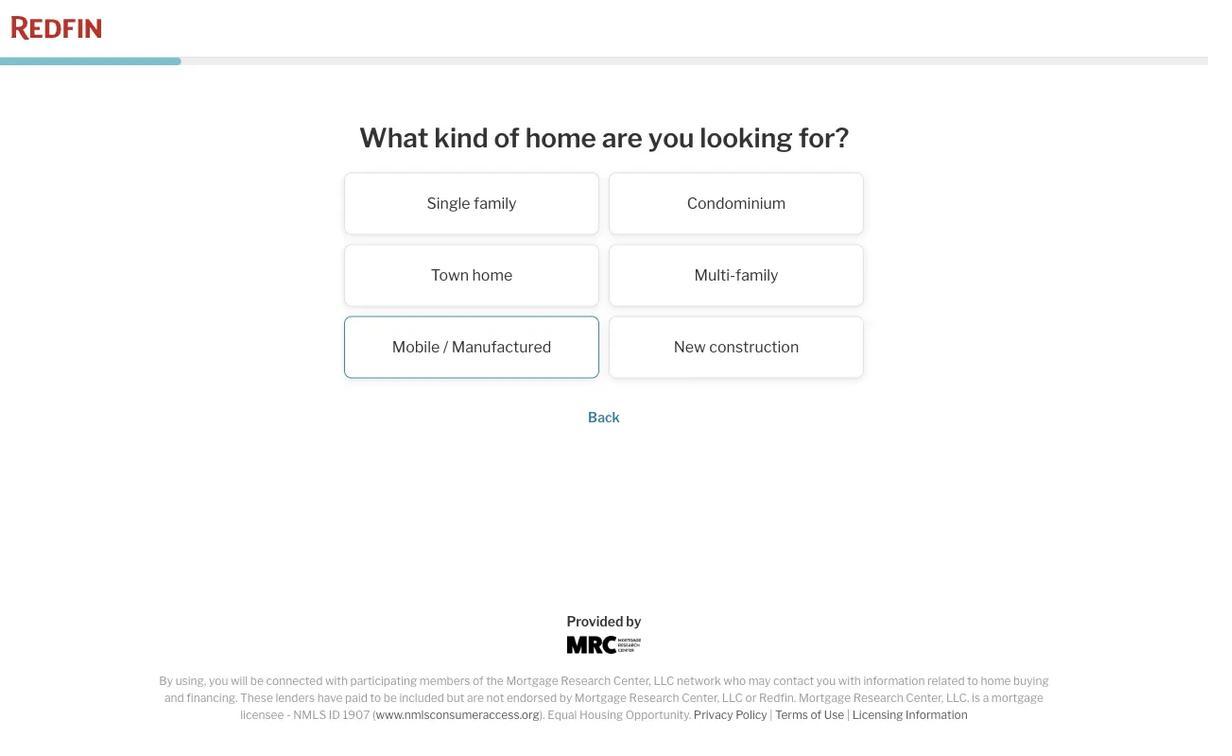 Task type: vqa. For each thing, say whether or not it's contained in the screenshot.
the bottommost LA
no



Task type: describe. For each thing, give the bounding box(es) containing it.
but
[[447, 692, 465, 705]]

is
[[972, 692, 980, 705]]

family for multi-family
[[736, 266, 779, 285]]

0 horizontal spatial research
[[561, 675, 611, 688]]

licensee
[[240, 709, 284, 722]]

connected
[[266, 675, 323, 688]]

financing.
[[187, 692, 238, 705]]

0 vertical spatial home
[[525, 121, 597, 154]]

of for housing
[[811, 709, 822, 722]]

single
[[427, 194, 470, 213]]

privacy
[[694, 709, 733, 722]]

1 vertical spatial llc
[[722, 692, 743, 705]]

equal
[[548, 709, 577, 722]]

).
[[540, 709, 545, 722]]

may
[[748, 675, 771, 688]]

contact
[[773, 675, 814, 688]]

home inside by using, you will be connected with participating members of the mortgage research center, llc network who may contact you with information related to home buying and financing. these lenders have paid to be included but are not endorsed by mortgage research center, llc or redfin. mortgage research center, llc. is a mortgage licensee - nmls id 1907 (
[[981, 675, 1011, 688]]

manufactured
[[452, 338, 551, 356]]

network
[[677, 675, 721, 688]]

0 horizontal spatial mortgage
[[506, 675, 558, 688]]

buying
[[1014, 675, 1049, 688]]

are inside by using, you will be connected with participating members of the mortgage research center, llc network who may contact you with information related to home buying and financing. these lenders have paid to be included but are not endorsed by mortgage research center, llc or redfin. mortgage research center, llc. is a mortgage licensee - nmls id 1907 (
[[467, 692, 484, 705]]

mobile
[[392, 338, 440, 356]]

multi-family
[[694, 266, 779, 285]]

paid
[[345, 692, 368, 705]]

kind
[[434, 121, 488, 154]]

mobile / manufactured
[[392, 338, 551, 356]]

will
[[231, 675, 248, 688]]

0 horizontal spatial center,
[[613, 675, 651, 688]]

opportunity.
[[626, 709, 691, 722]]

construction
[[709, 338, 799, 356]]

/
[[443, 338, 448, 356]]

included
[[399, 692, 444, 705]]

1 horizontal spatial center,
[[682, 692, 720, 705]]

single family
[[427, 194, 517, 213]]

members
[[420, 675, 470, 688]]

policy
[[736, 709, 767, 722]]

endorsed
[[507, 692, 557, 705]]

0 vertical spatial llc
[[654, 675, 675, 688]]

2 horizontal spatial you
[[817, 675, 836, 688]]

www.nmlsconsumeraccess.org
[[376, 709, 540, 722]]

2 horizontal spatial mortgage
[[799, 692, 851, 705]]

by inside by using, you will be connected with participating members of the mortgage research center, llc network who may contact you with information related to home buying and financing. these lenders have paid to be included but are not endorsed by mortgage research center, llc or redfin. mortgage research center, llc. is a mortgage licensee - nmls id 1907 (
[[559, 692, 572, 705]]

0 vertical spatial be
[[250, 675, 264, 688]]

participating
[[350, 675, 417, 688]]

terms of use link
[[775, 709, 845, 722]]

by using, you will be connected with participating members of the mortgage research center, llc network who may contact you with information related to home buying and financing. these lenders have paid to be included but are not endorsed by mortgage research center, llc or redfin. mortgage research center, llc. is a mortgage licensee - nmls id 1907 (
[[159, 675, 1049, 722]]

not
[[486, 692, 504, 705]]

or
[[745, 692, 757, 705]]

1 horizontal spatial mortgage
[[575, 692, 627, 705]]

1 with from the left
[[325, 675, 348, 688]]

terms
[[775, 709, 808, 722]]

what
[[359, 121, 429, 154]]

using,
[[175, 675, 206, 688]]

licensing
[[852, 709, 903, 722]]

www.nmlsconsumeraccess.org ). equal housing opportunity. privacy policy | terms of use | licensing information
[[376, 709, 968, 722]]

by
[[159, 675, 173, 688]]

provided
[[567, 614, 623, 630]]

housing
[[580, 709, 623, 722]]

back button
[[588, 410, 620, 426]]

of for will
[[473, 675, 484, 688]]

1 horizontal spatial to
[[967, 675, 978, 688]]

2 horizontal spatial center,
[[906, 692, 944, 705]]



Task type: locate. For each thing, give the bounding box(es) containing it.
the
[[486, 675, 504, 688]]

with
[[325, 675, 348, 688], [838, 675, 861, 688]]

of left use on the bottom right of the page
[[811, 709, 822, 722]]

research
[[561, 675, 611, 688], [629, 692, 679, 705], [853, 692, 903, 705]]

1 horizontal spatial be
[[384, 692, 397, 705]]

(
[[372, 709, 376, 722]]

0 vertical spatial of
[[494, 121, 520, 154]]

id
[[329, 709, 340, 722]]

you
[[648, 121, 694, 154], [209, 675, 228, 688], [817, 675, 836, 688]]

by up the mortgage research center image on the bottom of the page
[[626, 614, 642, 630]]

back
[[588, 410, 620, 426]]

related
[[928, 675, 965, 688]]

1 horizontal spatial llc
[[722, 692, 743, 705]]

research up opportunity.
[[629, 692, 679, 705]]

1 horizontal spatial family
[[736, 266, 779, 285]]

2 horizontal spatial research
[[853, 692, 903, 705]]

provided by
[[567, 614, 642, 630]]

| right use on the bottom right of the page
[[847, 709, 850, 722]]

mortgage research center image
[[567, 636, 641, 654]]

0 horizontal spatial family
[[474, 194, 517, 213]]

licensing information link
[[852, 709, 968, 722]]

mortgage up endorsed
[[506, 675, 558, 688]]

0 vertical spatial family
[[474, 194, 517, 213]]

multi-
[[694, 266, 736, 285]]

0 horizontal spatial you
[[209, 675, 228, 688]]

with up have
[[325, 675, 348, 688]]

condominium
[[687, 194, 786, 213]]

family for single family
[[474, 194, 517, 213]]

what kind of home are you looking for? option group
[[226, 173, 982, 388]]

0 horizontal spatial of
[[473, 675, 484, 688]]

privacy policy link
[[694, 709, 767, 722]]

1 horizontal spatial of
[[494, 121, 520, 154]]

0 horizontal spatial |
[[770, 709, 773, 722]]

of left the
[[473, 675, 484, 688]]

1 horizontal spatial home
[[525, 121, 597, 154]]

0 vertical spatial by
[[626, 614, 642, 630]]

these
[[240, 692, 273, 705]]

use
[[824, 709, 845, 722]]

2 vertical spatial of
[[811, 709, 822, 722]]

2 horizontal spatial home
[[981, 675, 1011, 688]]

home
[[525, 121, 597, 154], [472, 266, 513, 285], [981, 675, 1011, 688]]

home inside option group
[[472, 266, 513, 285]]

1 vertical spatial are
[[467, 692, 484, 705]]

are
[[602, 121, 643, 154], [467, 692, 484, 705]]

llc up opportunity.
[[654, 675, 675, 688]]

nmls
[[293, 709, 326, 722]]

by
[[626, 614, 642, 630], [559, 692, 572, 705]]

new construction
[[674, 338, 799, 356]]

information
[[906, 709, 968, 722]]

a
[[983, 692, 989, 705]]

1 horizontal spatial you
[[648, 121, 694, 154]]

be up these
[[250, 675, 264, 688]]

1 horizontal spatial are
[[602, 121, 643, 154]]

who
[[724, 675, 746, 688]]

of
[[494, 121, 520, 154], [473, 675, 484, 688], [811, 709, 822, 722]]

0 vertical spatial to
[[967, 675, 978, 688]]

0 horizontal spatial be
[[250, 675, 264, 688]]

mortgage up use on the bottom right of the page
[[799, 692, 851, 705]]

0 horizontal spatial are
[[467, 692, 484, 705]]

research up housing
[[561, 675, 611, 688]]

2 with from the left
[[838, 675, 861, 688]]

mortgage
[[506, 675, 558, 688], [575, 692, 627, 705], [799, 692, 851, 705]]

1 vertical spatial to
[[370, 692, 381, 705]]

1 horizontal spatial with
[[838, 675, 861, 688]]

to
[[967, 675, 978, 688], [370, 692, 381, 705]]

be
[[250, 675, 264, 688], [384, 692, 397, 705]]

0 horizontal spatial home
[[472, 266, 513, 285]]

you right contact
[[817, 675, 836, 688]]

mortgage up housing
[[575, 692, 627, 705]]

-
[[287, 709, 291, 722]]

family right "single"
[[474, 194, 517, 213]]

1 vertical spatial be
[[384, 692, 397, 705]]

mortgage
[[992, 692, 1044, 705]]

1 vertical spatial home
[[472, 266, 513, 285]]

new
[[674, 338, 706, 356]]

1 vertical spatial family
[[736, 266, 779, 285]]

center, up opportunity.
[[613, 675, 651, 688]]

of right kind
[[494, 121, 520, 154]]

and
[[164, 692, 184, 705]]

to up ( on the left of page
[[370, 692, 381, 705]]

research up licensing
[[853, 692, 903, 705]]

redfin.
[[759, 692, 796, 705]]

1907
[[343, 709, 370, 722]]

of inside by using, you will be connected with participating members of the mortgage research center, llc network who may contact you with information related to home buying and financing. these lenders have paid to be included but are not endorsed by mortgage research center, llc or redfin. mortgage research center, llc. is a mortgage licensee - nmls id 1907 (
[[473, 675, 484, 688]]

llc
[[654, 675, 675, 688], [722, 692, 743, 705]]

what kind of home are you looking for?
[[359, 121, 849, 154]]

1 horizontal spatial |
[[847, 709, 850, 722]]

center, up information
[[906, 692, 944, 705]]

1 vertical spatial by
[[559, 692, 572, 705]]

center,
[[613, 675, 651, 688], [682, 692, 720, 705], [906, 692, 944, 705]]

with up use on the bottom right of the page
[[838, 675, 861, 688]]

2 vertical spatial home
[[981, 675, 1011, 688]]

center, down network
[[682, 692, 720, 705]]

0 horizontal spatial llc
[[654, 675, 675, 688]]

0 horizontal spatial by
[[559, 692, 572, 705]]

town
[[431, 266, 469, 285]]

1 vertical spatial of
[[473, 675, 484, 688]]

be down participating
[[384, 692, 397, 705]]

you up condominium
[[648, 121, 694, 154]]

1 horizontal spatial by
[[626, 614, 642, 630]]

1 | from the left
[[770, 709, 773, 722]]

llc up the privacy policy 'link'
[[722, 692, 743, 705]]

information
[[864, 675, 925, 688]]

lenders
[[276, 692, 315, 705]]

2 horizontal spatial of
[[811, 709, 822, 722]]

0 vertical spatial are
[[602, 121, 643, 154]]

llc.
[[946, 692, 969, 705]]

family up construction
[[736, 266, 779, 285]]

have
[[317, 692, 343, 705]]

family
[[474, 194, 517, 213], [736, 266, 779, 285]]

0 horizontal spatial with
[[325, 675, 348, 688]]

town home
[[431, 266, 513, 285]]

|
[[770, 709, 773, 722], [847, 709, 850, 722]]

1 horizontal spatial research
[[629, 692, 679, 705]]

www.nmlsconsumeraccess.org link
[[376, 709, 540, 722]]

| down the redfin.
[[770, 709, 773, 722]]

looking for?
[[700, 121, 849, 154]]

0 horizontal spatial to
[[370, 692, 381, 705]]

by up equal
[[559, 692, 572, 705]]

to up is at the right bottom of the page
[[967, 675, 978, 688]]

2 | from the left
[[847, 709, 850, 722]]

you up financing.
[[209, 675, 228, 688]]



